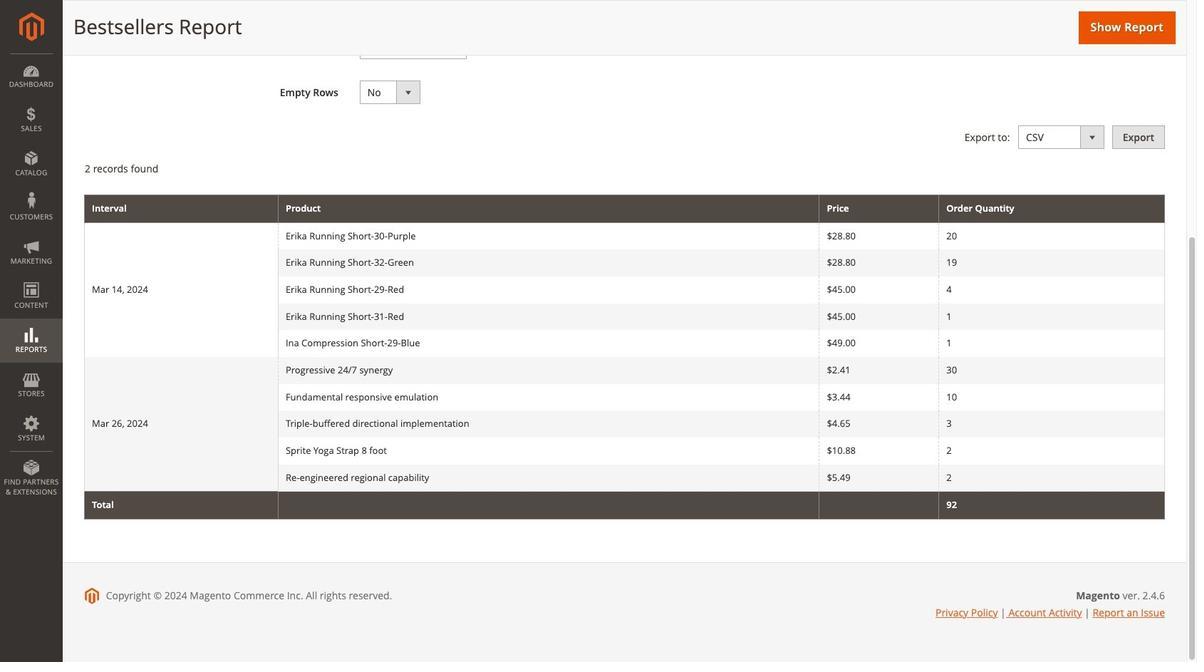 Task type: locate. For each thing, give the bounding box(es) containing it.
menu bar
[[0, 53, 63, 504]]

None text field
[[360, 36, 467, 59]]

None text field
[[360, 0, 467, 14]]



Task type: describe. For each thing, give the bounding box(es) containing it.
magento admin panel image
[[19, 12, 44, 41]]



